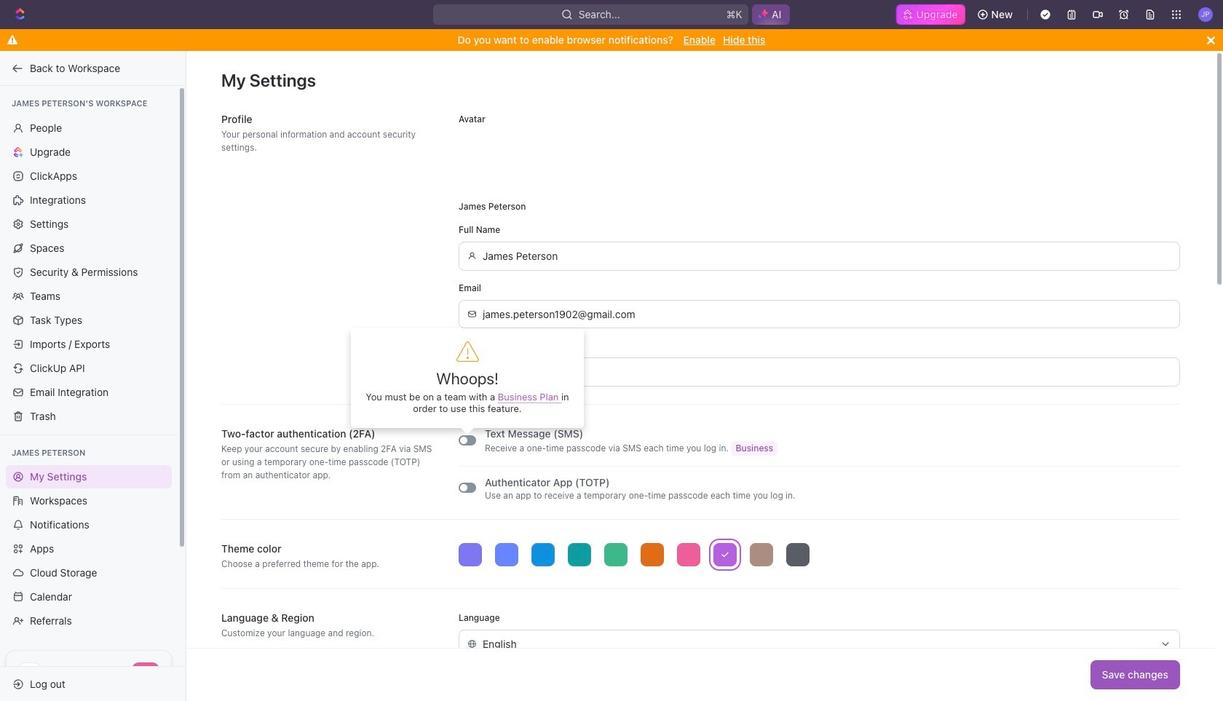 Task type: locate. For each thing, give the bounding box(es) containing it.
None text field
[[483, 631, 1155, 658]]

Enter Username text field
[[483, 243, 1172, 270]]

option
[[459, 543, 482, 566], [495, 543, 519, 566], [532, 543, 555, 566], [568, 543, 592, 566], [605, 543, 628, 566], [641, 543, 664, 566], [678, 543, 701, 566], [714, 543, 737, 566], [750, 543, 774, 566], [787, 543, 810, 566]]

Enter New Password text field
[[483, 358, 1172, 386]]

2 option from the left
[[495, 543, 519, 566]]

4 option from the left
[[568, 543, 592, 566]]

Enter Email text field
[[483, 301, 1172, 328]]

3 option from the left
[[532, 543, 555, 566]]

list box
[[459, 543, 1181, 566]]

5 option from the left
[[605, 543, 628, 566]]

10 option from the left
[[787, 543, 810, 566]]

8 option from the left
[[714, 543, 737, 566]]

1 option from the left
[[459, 543, 482, 566]]



Task type: describe. For each thing, give the bounding box(es) containing it.
7 option from the left
[[678, 543, 701, 566]]

9 option from the left
[[750, 543, 774, 566]]

6 option from the left
[[641, 543, 664, 566]]

available on business plans or higher element
[[732, 441, 778, 456]]



Task type: vqa. For each thing, say whether or not it's contained in the screenshot.
the Create new note… text field
no



